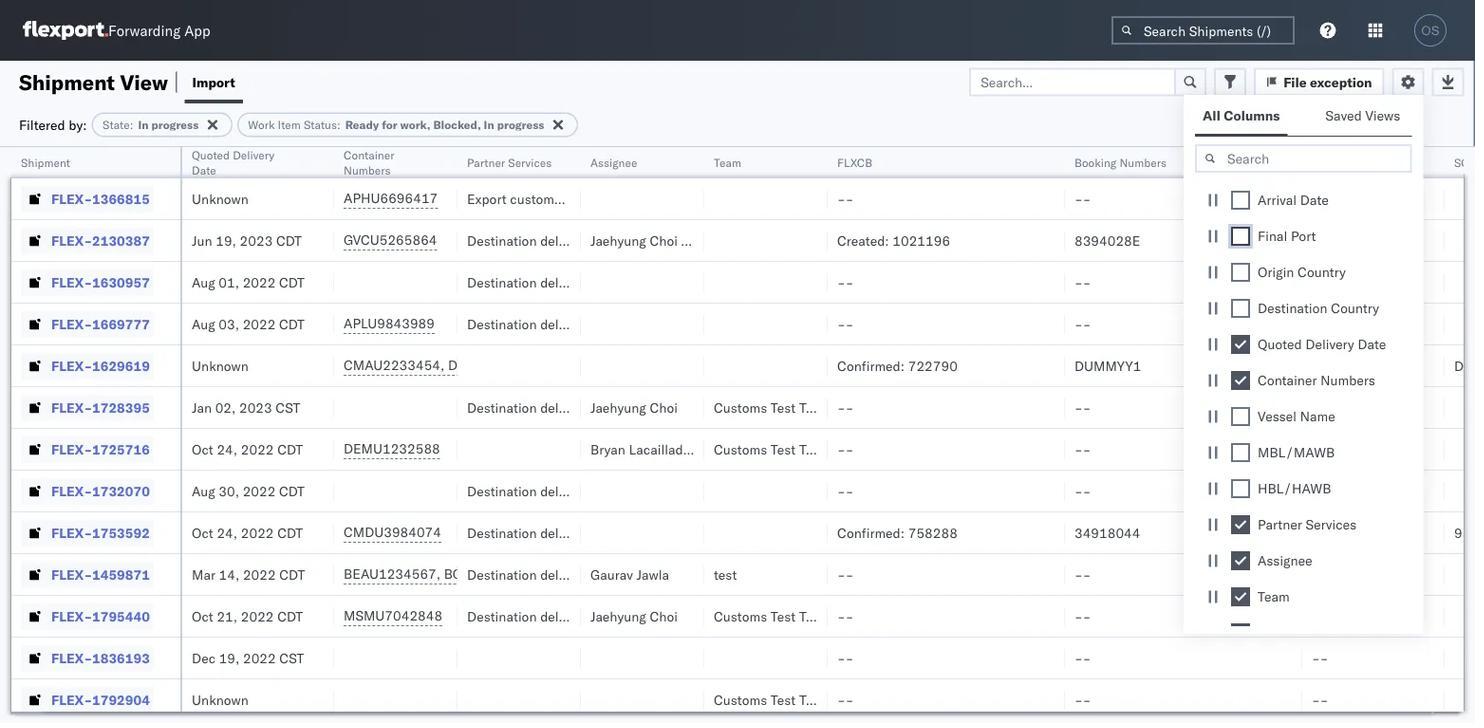 Task type: locate. For each thing, give the bounding box(es) containing it.
0 vertical spatial assignee
[[591, 155, 638, 170]]

saved
[[1326, 107, 1363, 124]]

4 delivery from the top
[[541, 525, 588, 541]]

in
[[138, 118, 149, 132], [484, 118, 495, 132]]

1 vertical spatial unknown
[[192, 358, 249, 374]]

partner up export
[[467, 155, 505, 170]]

cdt down mar 14, 2022 cdt
[[277, 608, 303, 625]]

cst
[[276, 399, 300, 416], [280, 650, 304, 667]]

cdt up oct 21, 2022 cdt on the left bottom of the page
[[280, 567, 305, 583]]

gaurav jawla
[[591, 567, 670, 583]]

0 vertical spatial 19,
[[216, 232, 236, 249]]

partner services up export
[[467, 155, 552, 170]]

forwarding app
[[108, 21, 211, 39]]

1 horizontal spatial quoted delivery date
[[1258, 336, 1387, 353]]

jaehyung choi for jan 02, 2023 cst
[[591, 399, 678, 416]]

container down ready
[[344, 148, 395, 162]]

6 flex- from the top
[[51, 399, 92, 416]]

flex- down flex-1459871 button
[[51, 608, 92, 625]]

quoted delivery date down the work
[[192, 148, 275, 177]]

flex-1728395
[[51, 399, 150, 416]]

9 resize handle column header from the left
[[1423, 147, 1446, 724]]

flex- down flex-1630957 button
[[51, 316, 92, 332]]

1 vertical spatial 19,
[[219, 650, 240, 667]]

0 vertical spatial 2023
[[240, 232, 273, 249]]

0 vertical spatial partner
[[467, 155, 505, 170]]

country up destination country
[[1298, 264, 1347, 281]]

oct down jan at left bottom
[[192, 441, 214, 458]]

container up vessel name
[[1258, 372, 1318, 389]]

1 vertical spatial jaehyung choi
[[591, 608, 678, 625]]

cdt up aug 30, 2022 cdt
[[277, 441, 303, 458]]

cst right 02,
[[276, 399, 300, 416]]

1 vertical spatial confirmed:
[[838, 525, 905, 541]]

oct for flex-1795440
[[192, 608, 214, 625]]

services
[[508, 155, 552, 170], [1306, 517, 1357, 533]]

1 jaehyung choi from the top
[[591, 399, 678, 416]]

quoted down destination country
[[1258, 336, 1303, 353]]

jaehyung for jan 02, 2023 cst
[[591, 399, 647, 416]]

origin right test
[[722, 232, 758, 249]]

0 vertical spatial country
[[1298, 264, 1347, 281]]

flex-1836193
[[51, 650, 150, 667]]

1 oct from the top
[[192, 441, 214, 458]]

5 destination delivery from the top
[[467, 567, 588, 583]]

0 vertical spatial confirmed:
[[838, 358, 905, 374]]

numbers inside container numbers
[[344, 163, 391, 177]]

3 unknown from the top
[[192, 692, 249, 709]]

agent
[[762, 232, 797, 249]]

0 vertical spatial delivery
[[233, 148, 275, 162]]

6 delivery from the top
[[541, 608, 588, 625]]

import left customs
[[569, 190, 609, 207]]

assignee up customs
[[591, 155, 638, 170]]

numbers up name
[[1321, 372, 1376, 389]]

0 vertical spatial import
[[192, 74, 235, 90]]

24, down 30,
[[217, 525, 238, 541]]

oct
[[192, 441, 214, 458], [192, 525, 214, 541], [192, 608, 214, 625]]

beau1234567, bozo1234565, tcnu1234565
[[344, 566, 638, 583]]

shipment up by:
[[19, 69, 115, 95]]

flex- down flex-2130387 button
[[51, 274, 92, 291]]

6 destination delivery from the top
[[467, 608, 588, 625]]

1 horizontal spatial flxcb
[[1258, 625, 1300, 642]]

9 flex- from the top
[[51, 525, 92, 541]]

4 resize handle column header from the left
[[558, 147, 581, 724]]

delivery down destination country
[[1306, 336, 1355, 353]]

destination delivery
[[467, 316, 588, 332], [467, 399, 588, 416], [467, 483, 588, 500], [467, 525, 588, 541], [467, 567, 588, 583], [467, 608, 588, 625]]

unknown down dec
[[192, 692, 249, 709]]

None checkbox
[[1232, 191, 1251, 210], [1232, 263, 1251, 282], [1232, 299, 1251, 318], [1232, 335, 1251, 354], [1232, 407, 1251, 426], [1232, 444, 1251, 463], [1232, 516, 1251, 535], [1232, 552, 1251, 571], [1232, 588, 1251, 607], [1232, 624, 1251, 643], [1232, 191, 1251, 210], [1232, 263, 1251, 282], [1232, 299, 1251, 318], [1232, 335, 1251, 354], [1232, 407, 1251, 426], [1232, 444, 1251, 463], [1232, 516, 1251, 535], [1232, 552, 1251, 571], [1232, 588, 1251, 607], [1232, 624, 1251, 643]]

quoted inside button
[[192, 148, 230, 162]]

date down state : in progress
[[192, 163, 216, 177]]

oct 24, 2022 cdt up aug 30, 2022 cdt
[[192, 441, 303, 458]]

destination country
[[1258, 300, 1380, 317]]

3 aug from the top
[[192, 483, 215, 500]]

dummyy1
[[1075, 358, 1142, 374]]

1 vertical spatial partner
[[1258, 517, 1303, 533]]

2 oct from the top
[[192, 525, 214, 541]]

11 flex- from the top
[[51, 608, 92, 625]]

flxcb
[[838, 155, 873, 170], [1258, 625, 1300, 642]]

3 flex- from the top
[[51, 274, 92, 291]]

1 vertical spatial 2023
[[239, 399, 272, 416]]

1 vertical spatial oct 24, 2022 cdt
[[192, 525, 303, 541]]

1 horizontal spatial progress
[[497, 118, 545, 132]]

flex- down "flex-1753592" button
[[51, 567, 92, 583]]

2022 right 01,
[[243, 274, 276, 291]]

shipment for shipment view
[[19, 69, 115, 95]]

view
[[120, 69, 168, 95]]

services up customs,
[[508, 155, 552, 170]]

1732070
[[92, 483, 150, 500]]

flex- for 1753592
[[51, 525, 92, 541]]

quoted delivery date down destination country
[[1258, 336, 1387, 353]]

0 horizontal spatial quoted
[[192, 148, 230, 162]]

2022 for flex-1836193
[[243, 650, 276, 667]]

country down "origin country"
[[1332, 300, 1380, 317]]

2 destination delivery from the top
[[467, 399, 588, 416]]

1 flex- from the top
[[51, 190, 92, 207]]

flex- for 1725716
[[51, 441, 92, 458]]

0 horizontal spatial flxcb
[[838, 155, 873, 170]]

so n
[[1455, 155, 1476, 170]]

2023
[[240, 232, 273, 249], [239, 399, 272, 416]]

flex- down flex-1725716 button in the left of the page
[[51, 483, 92, 500]]

0 vertical spatial container numbers
[[344, 148, 395, 177]]

cdt for beau1234567, bozo1234565, tcnu1234565
[[280, 567, 305, 583]]

saved views button
[[1319, 99, 1413, 136]]

1 horizontal spatial team
[[1258, 589, 1291, 605]]

cdt down aug 01, 2022 cdt
[[279, 316, 305, 332]]

2 vertical spatial unknown
[[192, 692, 249, 709]]

final
[[1258, 228, 1288, 245]]

1 vertical spatial services
[[1306, 517, 1357, 533]]

2 flex- from the top
[[51, 232, 92, 249]]

0 vertical spatial services
[[508, 155, 552, 170]]

flex- inside 'button'
[[51, 190, 92, 207]]

unknown for flex-1629619
[[192, 358, 249, 374]]

choi
[[650, 232, 678, 249], [650, 399, 678, 416], [758, 441, 786, 458], [650, 608, 678, 625]]

0 horizontal spatial import
[[192, 74, 235, 90]]

2 horizontal spatial date
[[1359, 336, 1387, 353]]

1 vertical spatial quoted
[[1258, 336, 1303, 353]]

shipment button
[[11, 151, 161, 170]]

country for destination country
[[1332, 300, 1380, 317]]

flex- for 1366815
[[51, 190, 92, 207]]

2 oct 24, 2022 cdt from the top
[[192, 525, 303, 541]]

5 delivery from the top
[[541, 567, 588, 583]]

2 resize handle column header from the left
[[312, 147, 334, 724]]

date down destination country
[[1359, 336, 1387, 353]]

1 vertical spatial quoted delivery date
[[1258, 336, 1387, 353]]

13 flex- from the top
[[51, 692, 92, 709]]

confirmed: for confirmed: 758288
[[838, 525, 905, 541]]

2 in from the left
[[484, 118, 495, 132]]

created:
[[838, 232, 890, 249]]

: left ready
[[337, 118, 341, 132]]

jaehyung right lacaillade,
[[698, 441, 754, 458]]

team
[[714, 155, 742, 170], [1258, 589, 1291, 605]]

destination for aug 30, 2022 cdt
[[467, 483, 537, 500]]

services down hbl/hawb
[[1306, 517, 1357, 533]]

flex- down flex-1732070 button
[[51, 525, 92, 541]]

1 vertical spatial aug
[[192, 316, 215, 332]]

destination for oct 21, 2022 cdt
[[467, 608, 537, 625]]

destination for mar 14, 2022 cdt
[[467, 567, 537, 583]]

1021196
[[893, 232, 951, 249]]

0 vertical spatial 24,
[[217, 441, 238, 458]]

container numbers inside button
[[344, 148, 395, 177]]

1 vertical spatial flxcb
[[1258, 625, 1300, 642]]

numbers for booking numbers button
[[1120, 155, 1167, 170]]

1669777
[[92, 316, 150, 332]]

origin country
[[1258, 264, 1347, 281]]

in right blocked,
[[484, 118, 495, 132]]

flex-1732070 button
[[21, 478, 154, 505]]

oct 24, 2022 cdt down aug 30, 2022 cdt
[[192, 525, 303, 541]]

1 destination delivery from the top
[[467, 316, 588, 332]]

0 vertical spatial aug
[[192, 274, 215, 291]]

export
[[467, 190, 507, 207]]

flex- for 1836193
[[51, 650, 92, 667]]

origin down final
[[1258, 264, 1295, 281]]

1 vertical spatial container numbers
[[1258, 372, 1376, 389]]

resize handle column header for shipment
[[158, 147, 180, 724]]

2 vertical spatial aug
[[192, 483, 215, 500]]

flex- down the 'flex-1669777' button
[[51, 358, 92, 374]]

3 oct from the top
[[192, 608, 214, 625]]

status
[[304, 118, 337, 132]]

5 resize handle column header from the left
[[682, 147, 705, 724]]

1 horizontal spatial origin
[[1258, 264, 1295, 281]]

2 horizontal spatial numbers
[[1321, 372, 1376, 389]]

forwarding app link
[[23, 21, 211, 40]]

10 flex- from the top
[[51, 567, 92, 583]]

flex- down flex-1728395 button at the left bottom
[[51, 441, 92, 458]]

4 flex- from the top
[[51, 316, 92, 332]]

aug left 30,
[[192, 483, 215, 500]]

os
[[1422, 23, 1441, 38]]

1 vertical spatial oct
[[192, 525, 214, 541]]

2 unknown from the top
[[192, 358, 249, 374]]

7 resize handle column header from the left
[[1043, 147, 1066, 724]]

: down view
[[130, 118, 133, 132]]

oct left "21,"
[[192, 608, 214, 625]]

0 horizontal spatial in
[[138, 118, 149, 132]]

1 horizontal spatial numbers
[[1120, 155, 1167, 170]]

1 horizontal spatial quoted
[[1258, 336, 1303, 353]]

0 vertical spatial shipment
[[19, 69, 115, 95]]

aug left 03,
[[192, 316, 215, 332]]

1 vertical spatial date
[[1301, 192, 1330, 208]]

1 horizontal spatial services
[[1306, 517, 1357, 533]]

12 flex- from the top
[[51, 650, 92, 667]]

work
[[248, 118, 275, 132]]

1 horizontal spatial container numbers
[[1258, 372, 1376, 389]]

1 24, from the top
[[217, 441, 238, 458]]

jaehyung for jun 19, 2023 cdt
[[591, 232, 647, 249]]

cdt for demu1232588
[[277, 441, 303, 458]]

destination delivery for cmdu3984074
[[467, 525, 588, 541]]

all columns button
[[1196, 99, 1288, 136]]

flex- down flex-1836193 button
[[51, 692, 92, 709]]

1366815
[[92, 190, 150, 207]]

quoted
[[192, 148, 230, 162], [1258, 336, 1303, 353]]

6 resize handle column header from the left
[[805, 147, 828, 724]]

2022 up aug 30, 2022 cdt
[[241, 441, 274, 458]]

24, down 02,
[[217, 441, 238, 458]]

0 horizontal spatial quoted delivery date
[[192, 148, 275, 177]]

unknown for flex-1792904
[[192, 692, 249, 709]]

flxcb button
[[828, 151, 1047, 170]]

jaehyung down customs
[[591, 232, 647, 249]]

cdt
[[276, 232, 302, 249], [279, 274, 305, 291], [279, 316, 305, 332], [277, 441, 303, 458], [279, 483, 305, 500], [277, 525, 303, 541], [280, 567, 305, 583], [277, 608, 303, 625]]

30,
[[219, 483, 239, 500]]

container inside button
[[344, 148, 395, 162]]

2 jaehyung choi from the top
[[591, 608, 678, 625]]

import inside button
[[192, 74, 235, 90]]

0 horizontal spatial container numbers
[[344, 148, 395, 177]]

24,
[[217, 441, 238, 458], [217, 525, 238, 541]]

2022 right "21,"
[[241, 608, 274, 625]]

destination delivery for aplu9843989
[[467, 316, 588, 332]]

1 oct 24, 2022 cdt from the top
[[192, 441, 303, 458]]

aug for aug 03, 2022 cdt
[[192, 316, 215, 332]]

confirmed: left 722790
[[838, 358, 905, 374]]

0 vertical spatial container
[[344, 148, 395, 162]]

0 horizontal spatial date
[[192, 163, 216, 177]]

resize handle column header
[[158, 147, 180, 724], [312, 147, 334, 724], [435, 147, 458, 724], [558, 147, 581, 724], [682, 147, 705, 724], [805, 147, 828, 724], [1043, 147, 1066, 724], [1280, 147, 1303, 724], [1423, 147, 1446, 724]]

1 vertical spatial container
[[1258, 372, 1318, 389]]

0 vertical spatial partner services
[[467, 155, 552, 170]]

1 horizontal spatial delivery
[[1306, 336, 1355, 353]]

1 horizontal spatial date
[[1301, 192, 1330, 208]]

0 horizontal spatial team
[[714, 155, 742, 170]]

shipment for shipment
[[21, 155, 70, 170]]

service
[[1313, 155, 1351, 170]]

import button
[[185, 61, 243, 104]]

0 vertical spatial oct
[[192, 441, 214, 458]]

flex- down shipment button
[[51, 190, 92, 207]]

3 resize handle column header from the left
[[435, 147, 458, 724]]

7 flex- from the top
[[51, 441, 92, 458]]

0 horizontal spatial partner
[[467, 155, 505, 170]]

1 vertical spatial team
[[1258, 589, 1291, 605]]

shipment inside button
[[21, 155, 70, 170]]

1 : from the left
[[130, 118, 133, 132]]

0 vertical spatial oct 24, 2022 cdt
[[192, 441, 303, 458]]

progress right blocked,
[[497, 118, 545, 132]]

2022 right 14,
[[243, 567, 276, 583]]

--
[[838, 190, 854, 207], [1075, 190, 1092, 207], [1313, 190, 1329, 207], [838, 274, 854, 291], [1075, 274, 1092, 291], [1313, 274, 1329, 291], [838, 316, 854, 332], [1075, 316, 1092, 332], [1313, 316, 1329, 332], [838, 399, 854, 416], [1075, 399, 1092, 416], [1313, 399, 1329, 416], [838, 441, 854, 458], [1075, 441, 1092, 458], [1313, 441, 1329, 458], [838, 483, 854, 500], [1075, 483, 1092, 500], [1313, 483, 1329, 500], [838, 567, 854, 583], [1075, 567, 1092, 583], [1313, 567, 1329, 583], [838, 608, 854, 625], [1075, 608, 1092, 625], [838, 650, 854, 667], [1075, 650, 1092, 667], [1313, 650, 1329, 667], [838, 692, 854, 709], [1075, 692, 1092, 709], [1313, 692, 1329, 709]]

flex- for 1732070
[[51, 483, 92, 500]]

aug left 01,
[[192, 274, 215, 291]]

2022
[[243, 274, 276, 291], [243, 316, 276, 332], [241, 441, 274, 458], [243, 483, 276, 500], [241, 525, 274, 541], [243, 567, 276, 583], [241, 608, 274, 625], [243, 650, 276, 667]]

None checkbox
[[1232, 227, 1251, 246], [1232, 371, 1251, 390], [1232, 480, 1251, 499], [1232, 227, 1251, 246], [1232, 371, 1251, 390], [1232, 480, 1251, 499]]

1 aug from the top
[[192, 274, 215, 291]]

0 horizontal spatial assignee
[[591, 155, 638, 170]]

customs
[[612, 190, 663, 207]]

02,
[[215, 399, 236, 416]]

hbl/hawb
[[1258, 481, 1332, 497]]

quoted delivery date inside button
[[192, 148, 275, 177]]

1 vertical spatial partner services
[[1258, 517, 1357, 533]]

0 horizontal spatial delivery
[[233, 148, 275, 162]]

19, right jun
[[216, 232, 236, 249]]

2022 right 03,
[[243, 316, 276, 332]]

0 vertical spatial quoted
[[192, 148, 230, 162]]

jaehyung down gaurav
[[591, 608, 647, 625]]

1792904
[[92, 692, 150, 709]]

0 horizontal spatial origin
[[722, 232, 758, 249]]

choi for jun 19, 2023 cdt
[[650, 232, 678, 249]]

2022 for flex-1753592
[[241, 525, 274, 541]]

1 in from the left
[[138, 118, 149, 132]]

oct 24, 2022 cdt
[[192, 441, 303, 458], [192, 525, 303, 541]]

2022 down oct 21, 2022 cdt on the left bottom of the page
[[243, 650, 276, 667]]

jaehyung up bryan
[[591, 399, 647, 416]]

cdt for msmu7042848
[[277, 608, 303, 625]]

cdt up mar 14, 2022 cdt
[[277, 525, 303, 541]]

assignee down hbl/hawb
[[1258, 553, 1313, 569]]

1 progress from the left
[[152, 118, 199, 132]]

1 unknown from the top
[[192, 190, 249, 207]]

jaehyung choi down gaurav jawla
[[591, 608, 678, 625]]

1 resize handle column header from the left
[[158, 147, 180, 724]]

delivery
[[541, 316, 588, 332], [541, 399, 588, 416], [541, 483, 588, 500], [541, 525, 588, 541], [541, 567, 588, 583], [541, 608, 588, 625]]

flex- for 1728395
[[51, 399, 92, 416]]

destination for jan 02, 2023 cst
[[467, 399, 537, 416]]

flex- down flex-1629619 button at the left
[[51, 399, 92, 416]]

unknown up 02,
[[192, 358, 249, 374]]

date right arrival
[[1301, 192, 1330, 208]]

0 horizontal spatial container
[[344, 148, 395, 162]]

exception
[[1311, 74, 1373, 90]]

flex- down flex-1366815 'button'
[[51, 232, 92, 249]]

flex- down flex-1795440 button
[[51, 650, 92, 667]]

container numbers
[[344, 148, 395, 177], [1258, 372, 1376, 389]]

0 vertical spatial jaehyung choi
[[591, 399, 678, 416]]

quoted down state : in progress
[[192, 148, 230, 162]]

columns
[[1225, 107, 1281, 124]]

mbl/mawb
[[1258, 445, 1336, 461]]

2 vertical spatial oct
[[192, 608, 214, 625]]

01,
[[219, 274, 239, 291]]

flex-1725716
[[51, 441, 150, 458]]

24, for flex-1753592
[[217, 525, 238, 541]]

name
[[1301, 408, 1336, 425]]

numbers up aphu6696417
[[344, 163, 391, 177]]

vessel name
[[1258, 408, 1336, 425]]

1 horizontal spatial in
[[484, 118, 495, 132]]

in right state
[[138, 118, 149, 132]]

1 delivery from the top
[[541, 316, 588, 332]]

for
[[382, 118, 398, 132]]

flex- for 1630957
[[51, 274, 92, 291]]

0 vertical spatial team
[[714, 155, 742, 170]]

2022 up mar 14, 2022 cdt
[[241, 525, 274, 541]]

2022 right 30,
[[243, 483, 276, 500]]

0 vertical spatial quoted delivery date
[[192, 148, 275, 177]]

1 vertical spatial cst
[[280, 650, 304, 667]]

1 vertical spatial country
[[1332, 300, 1380, 317]]

5 flex- from the top
[[51, 358, 92, 374]]

2 2023 from the top
[[239, 399, 272, 416]]

19, right dec
[[219, 650, 240, 667]]

2 delivery from the top
[[541, 399, 588, 416]]

0 horizontal spatial :
[[130, 118, 133, 132]]

8 flex- from the top
[[51, 483, 92, 500]]

8 resize handle column header from the left
[[1280, 147, 1303, 724]]

quoted delivery date button
[[182, 143, 315, 178]]

0 vertical spatial unknown
[[192, 190, 249, 207]]

vessel
[[1258, 408, 1297, 425]]

numbers right booking
[[1120, 155, 1167, 170]]

delivery down the work
[[233, 148, 275, 162]]

unknown up jun
[[192, 190, 249, 207]]

2 24, from the top
[[217, 525, 238, 541]]

cdt up aug 03, 2022 cdt
[[279, 274, 305, 291]]

booking numbers
[[1075, 155, 1167, 170]]

2022 for flex-1795440
[[241, 608, 274, 625]]

container numbers down ready
[[344, 148, 395, 177]]

os button
[[1410, 9, 1453, 52]]

filtered by:
[[19, 116, 87, 133]]

0 horizontal spatial numbers
[[344, 163, 391, 177]]

2 aug from the top
[[192, 316, 215, 332]]

partner
[[467, 155, 505, 170], [1258, 517, 1303, 533]]

1 horizontal spatial :
[[337, 118, 341, 132]]

2023 up aug 01, 2022 cdt
[[240, 232, 273, 249]]

country for origin country
[[1298, 264, 1347, 281]]

1 vertical spatial shipment
[[21, 155, 70, 170]]

oct for flex-1725716
[[192, 441, 214, 458]]

flex-1366815
[[51, 190, 150, 207]]

oct up mar
[[192, 525, 214, 541]]

jaehyung choi up bryan
[[591, 399, 678, 416]]

container numbers button
[[334, 143, 439, 178]]

1 horizontal spatial import
[[569, 190, 609, 207]]

758288
[[909, 525, 958, 541]]

shipment down filtered
[[21, 155, 70, 170]]

0 vertical spatial date
[[192, 163, 216, 177]]

progress down view
[[152, 118, 199, 132]]

delivery for msmu7042848
[[541, 608, 588, 625]]

1 2023 from the top
[[240, 232, 273, 249]]

cst down oct 21, 2022 cdt on the left bottom of the page
[[280, 650, 304, 667]]

partner services down hbl/hawb
[[1258, 517, 1357, 533]]

4 destination delivery from the top
[[467, 525, 588, 541]]

0 horizontal spatial progress
[[152, 118, 199, 132]]

0 vertical spatial cst
[[276, 399, 300, 416]]

3 destination delivery from the top
[[467, 483, 588, 500]]

0 horizontal spatial services
[[508, 155, 552, 170]]

0 vertical spatial flxcb
[[838, 155, 873, 170]]

saved views
[[1326, 107, 1401, 124]]

19,
[[216, 232, 236, 249], [219, 650, 240, 667]]

2023 right 02,
[[239, 399, 272, 416]]

1 vertical spatial origin
[[1258, 264, 1295, 281]]

delivery inside quoted delivery date
[[233, 148, 275, 162]]

container numbers up name
[[1258, 372, 1376, 389]]

1 confirmed: from the top
[[838, 358, 905, 374]]

2022 for flex-1669777
[[243, 316, 276, 332]]

import down app in the top of the page
[[192, 74, 235, 90]]

aug 01, 2022 cdt
[[192, 274, 305, 291]]

confirmed: left 758288
[[838, 525, 905, 541]]

1 vertical spatial assignee
[[1258, 553, 1313, 569]]

cdt up aug 01, 2022 cdt
[[276, 232, 302, 249]]

0 vertical spatial origin
[[722, 232, 758, 249]]

1 vertical spatial 24,
[[217, 525, 238, 541]]

partner down hbl/hawb
[[1258, 517, 1303, 533]]

confirmed:
[[838, 358, 905, 374], [838, 525, 905, 541]]

2 confirmed: from the top
[[838, 525, 905, 541]]

date
[[192, 163, 216, 177], [1301, 192, 1330, 208], [1359, 336, 1387, 353]]



Task type: vqa. For each thing, say whether or not it's contained in the screenshot.
1854269
no



Task type: describe. For each thing, give the bounding box(es) containing it.
dec 19, 2022 cst
[[192, 650, 304, 667]]

1725716
[[92, 441, 150, 458]]

oct for flex-1753592
[[192, 525, 214, 541]]

tcnu1234565
[[545, 566, 638, 583]]

1 horizontal spatial container
[[1258, 372, 1318, 389]]

confirmed: 758288
[[838, 525, 958, 541]]

flex-1725716 button
[[21, 436, 154, 463]]

1753592
[[92, 525, 150, 541]]

resize handle column header for flxcb
[[1043, 147, 1066, 724]]

jaehyung choi for oct 21, 2022 cdt
[[591, 608, 678, 625]]

forwarding
[[108, 21, 181, 39]]

export customs, import customs
[[467, 190, 663, 207]]

app
[[184, 21, 211, 39]]

flexport. image
[[23, 21, 108, 40]]

8394028e
[[1075, 232, 1141, 249]]

flex-1795440 button
[[21, 604, 154, 630]]

flex- for 1459871
[[51, 567, 92, 583]]

jan
[[192, 399, 212, 416]]

3 delivery from the top
[[541, 483, 588, 500]]

mar
[[192, 567, 216, 583]]

983
[[1455, 525, 1476, 541]]

bozo1234565,
[[444, 566, 541, 583]]

filtered
[[19, 116, 65, 133]]

demu1232588
[[344, 441, 440, 457]]

2022 for flex-1725716
[[241, 441, 274, 458]]

flex-1795440
[[51, 608, 150, 625]]

dec
[[192, 650, 216, 667]]

oct 24, 2022 cdt for cmdu3984074
[[192, 525, 303, 541]]

1 horizontal spatial assignee
[[1258, 553, 1313, 569]]

2022 for flex-1630957
[[243, 274, 276, 291]]

Search... text field
[[970, 68, 1177, 96]]

oct 24, 2022 cdt for demu1232588
[[192, 441, 303, 458]]

19, for 2022
[[219, 650, 240, 667]]

jawla
[[637, 567, 670, 583]]

Search text field
[[1196, 144, 1413, 173]]

flex-1669777
[[51, 316, 150, 332]]

19, for 2023
[[216, 232, 236, 249]]

aug 30, 2022 cdt
[[192, 483, 305, 500]]

resize handle column header for service reference
[[1423, 147, 1446, 724]]

1 horizontal spatial partner
[[1258, 517, 1303, 533]]

choi for jan 02, 2023 cst
[[650, 399, 678, 416]]

aug for aug 30, 2022 cdt
[[192, 483, 215, 500]]

14,
[[219, 567, 240, 583]]

shipment view
[[19, 69, 168, 95]]

aphu6696417
[[344, 190, 438, 207]]

cdt for gvcu5265864
[[276, 232, 302, 249]]

2022 for flex-1459871
[[243, 567, 276, 583]]

delivery for cmdu3984074
[[541, 525, 588, 541]]

flex-1366815 button
[[21, 186, 154, 212]]

beau1234567,
[[344, 566, 441, 583]]

flex- for 1792904
[[51, 692, 92, 709]]

2023 for cst
[[239, 399, 272, 416]]

cst for dec 19, 2022 cst
[[280, 650, 304, 667]]

1836193
[[92, 650, 150, 667]]

flxcb inside button
[[838, 155, 873, 170]]

unknown for flex-1366815
[[192, 190, 249, 207]]

flex-1792904
[[51, 692, 150, 709]]

0 horizontal spatial partner services
[[467, 155, 552, 170]]

2023 for cdt
[[240, 232, 273, 249]]

numbers for container numbers button
[[344, 163, 391, 177]]

resize handle column header for booking numbers
[[1280, 147, 1303, 724]]

flex-1630957
[[51, 274, 150, 291]]

dum
[[1455, 358, 1476, 374]]

flex-1728395 button
[[21, 395, 154, 421]]

1795440
[[92, 608, 150, 625]]

21,
[[217, 608, 238, 625]]

test
[[693, 232, 718, 249]]

delivery for beau1234567, bozo1234565, tcnu1234565
[[541, 567, 588, 583]]

jun 19, 2023 cdt
[[192, 232, 302, 249]]

flex-1792904 button
[[21, 687, 154, 714]]

cdt right 30,
[[279, 483, 305, 500]]

1 vertical spatial import
[[569, 190, 609, 207]]

all
[[1203, 107, 1221, 124]]

bryan lacaillade, jaehyung choi
[[591, 441, 786, 458]]

cdt for aplu9843989
[[279, 316, 305, 332]]

item
[[278, 118, 301, 132]]

flex-1836193 button
[[21, 645, 154, 672]]

n
[[1473, 155, 1476, 170]]

2 vertical spatial date
[[1359, 336, 1387, 353]]

cst for jan 02, 2023 cst
[[276, 399, 300, 416]]

cdt for cmdu3984074
[[277, 525, 303, 541]]

gaurav
[[591, 567, 633, 583]]

2 : from the left
[[337, 118, 341, 132]]

state : in progress
[[103, 118, 199, 132]]

flex-1459871
[[51, 567, 150, 583]]

arrival date
[[1258, 192, 1330, 208]]

1728395
[[92, 399, 150, 416]]

views
[[1366, 107, 1401, 124]]

destination for oct 24, 2022 cdt
[[467, 525, 537, 541]]

24, for flex-1725716
[[217, 441, 238, 458]]

2 progress from the left
[[497, 118, 545, 132]]

aug 03, 2022 cdt
[[192, 316, 305, 332]]

flex- for 1669777
[[51, 316, 92, 332]]

demu1232567
[[448, 357, 545, 374]]

jaehyung for oct 21, 2022 cdt
[[591, 608, 647, 625]]

bryan
[[591, 441, 626, 458]]

flex-2130387 button
[[21, 227, 154, 254]]

jan 02, 2023 cst
[[192, 399, 300, 416]]

Search Shipments (/) text field
[[1112, 16, 1296, 45]]

flex- for 1795440
[[51, 608, 92, 625]]

customs,
[[510, 190, 565, 207]]

resize handle column header for quoted delivery date
[[312, 147, 334, 724]]

oct 21, 2022 cdt
[[192, 608, 303, 625]]

destination delivery for beau1234567, bozo1234565, tcnu1234565
[[467, 567, 588, 583]]

flex- for 1629619
[[51, 358, 92, 374]]

date inside button
[[192, 163, 216, 177]]

state
[[103, 118, 130, 132]]

flex-2130387
[[51, 232, 150, 249]]

delivery for aplu9843989
[[541, 316, 588, 332]]

choi for oct 21, 2022 cdt
[[650, 608, 678, 625]]

destination for aug 03, 2022 cdt
[[467, 316, 537, 332]]

03,
[[219, 316, 239, 332]]

2022 for flex-1732070
[[243, 483, 276, 500]]

destination delivery for msmu7042848
[[467, 608, 588, 625]]

confirmed: for confirmed: 722790
[[838, 358, 905, 374]]

aug for aug 01, 2022 cdt
[[192, 274, 215, 291]]

booking
[[1075, 155, 1117, 170]]

service reference button
[[1303, 151, 1427, 170]]

work item status : ready for work, blocked, in progress
[[248, 118, 545, 132]]

service reference
[[1313, 155, 1406, 170]]

by:
[[69, 116, 87, 133]]

1 vertical spatial delivery
[[1306, 336, 1355, 353]]

msmu7042848
[[344, 608, 443, 624]]

ready
[[345, 118, 379, 132]]

1630957
[[92, 274, 150, 291]]

flex- for 2130387
[[51, 232, 92, 249]]

flex-1753592
[[51, 525, 150, 541]]

1 horizontal spatial partner services
[[1258, 517, 1357, 533]]

test
[[714, 567, 737, 583]]

1459871
[[92, 567, 150, 583]]

flex-1629619
[[51, 358, 150, 374]]

created: 1021196
[[838, 232, 951, 249]]

gvcu5265864
[[344, 232, 437, 248]]

resize handle column header for container numbers
[[435, 147, 458, 724]]



